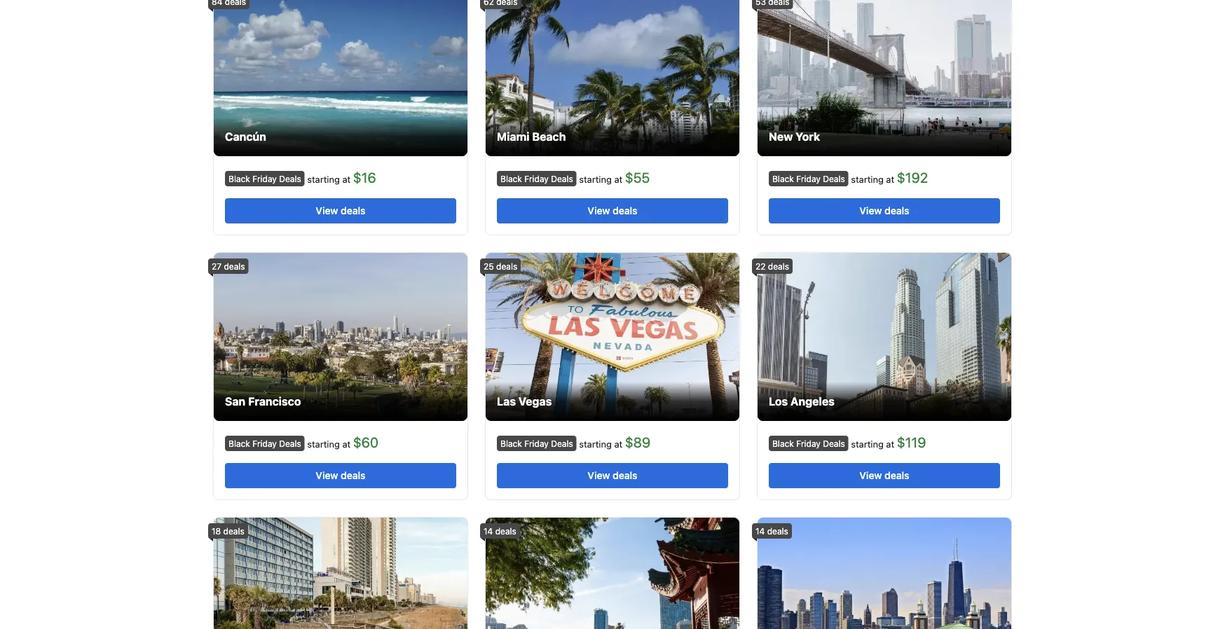 Task type: locate. For each thing, give the bounding box(es) containing it.
at for $16
[[342, 174, 351, 184]]

friday down york at the right of the page
[[797, 174, 821, 184]]

view down black friday deals starting at $55
[[588, 205, 610, 217]]

view deals down $60
[[316, 470, 366, 482]]

starting left $192
[[851, 174, 884, 184]]

deals
[[341, 205, 366, 217], [613, 205, 638, 217], [885, 205, 910, 217], [224, 262, 245, 271], [496, 262, 518, 271], [768, 262, 789, 271], [341, 470, 366, 482], [613, 470, 638, 482], [885, 470, 910, 482], [223, 527, 245, 536], [495, 527, 517, 536], [767, 527, 789, 536]]

friday down the san francisco
[[253, 439, 277, 449]]

beach
[[532, 130, 566, 143]]

friday inside the black friday deals starting at $119
[[797, 439, 821, 449]]

starting left $89
[[579, 439, 612, 449]]

at left $55 on the top of page
[[614, 174, 623, 184]]

view deals link down $60
[[225, 463, 456, 489]]

friday for $192
[[797, 174, 821, 184]]

starting left $55 on the top of page
[[579, 174, 612, 184]]

view down the black friday deals starting at $119
[[860, 470, 882, 482]]

0 horizontal spatial 14 deals
[[484, 527, 517, 536]]

friday down angeles
[[797, 439, 821, 449]]

black down new
[[773, 174, 794, 184]]

black down las
[[501, 439, 522, 449]]

starting inside the black friday deals starting at $119
[[851, 439, 884, 449]]

view
[[316, 205, 338, 217], [588, 205, 610, 217], [860, 205, 882, 217], [316, 470, 338, 482], [588, 470, 610, 482], [860, 470, 882, 482]]

miami
[[497, 130, 530, 143]]

view deals link down $55 on the top of page
[[497, 198, 728, 224]]

las vegas link
[[486, 253, 740, 421]]

friday inside black friday deals starting at $16
[[253, 174, 277, 184]]

cancún
[[225, 130, 266, 143]]

at left $60
[[342, 439, 351, 449]]

miami beach image
[[486, 0, 740, 156]]

deals for $119
[[823, 439, 845, 449]]

deals for $55
[[551, 174, 573, 184]]

view deals down $16
[[316, 205, 366, 217]]

at for $55
[[614, 174, 623, 184]]

1 horizontal spatial 14
[[756, 527, 765, 536]]

friday for $16
[[253, 174, 277, 184]]

at left $192
[[886, 174, 895, 184]]

view deals link for $192
[[769, 198, 1000, 224]]

at inside black friday deals starting at $192
[[886, 174, 895, 184]]

starting for $60
[[307, 439, 340, 449]]

at inside black friday deals starting at $60
[[342, 439, 351, 449]]

$192
[[897, 169, 928, 185]]

las vegas
[[497, 395, 552, 408]]

friday down the cancún
[[253, 174, 277, 184]]

deals for $192
[[823, 174, 845, 184]]

black for $89
[[501, 439, 522, 449]]

view deals down $192
[[860, 205, 910, 217]]

deals inside black friday deals starting at $60
[[279, 439, 301, 449]]

view deals link for $89
[[497, 463, 728, 489]]

starting for $55
[[579, 174, 612, 184]]

14
[[484, 527, 493, 536], [756, 527, 765, 536]]

starting inside black friday deals starting at $55
[[579, 174, 612, 184]]

25 deals
[[484, 262, 518, 271]]

friday inside black friday deals starting at $60
[[253, 439, 277, 449]]

francisco
[[248, 395, 301, 408]]

black
[[229, 174, 250, 184], [501, 174, 522, 184], [773, 174, 794, 184], [229, 439, 250, 449], [501, 439, 522, 449], [773, 439, 794, 449]]

las
[[497, 395, 516, 408]]

black friday deals starting at $192
[[773, 169, 928, 185]]

at left $89
[[614, 439, 623, 449]]

starting left $119
[[851, 439, 884, 449]]

$55
[[625, 169, 650, 185]]

at
[[342, 174, 351, 184], [614, 174, 623, 184], [886, 174, 895, 184], [342, 439, 351, 449], [614, 439, 623, 449], [886, 439, 895, 449]]

black inside black friday deals starting at $192
[[773, 174, 794, 184]]

black inside black friday deals starting at $55
[[501, 174, 522, 184]]

$89
[[625, 434, 651, 450]]

25
[[484, 262, 494, 271]]

1 horizontal spatial 14 deals
[[756, 527, 789, 536]]

view down black friday deals starting at $192 on the top of the page
[[860, 205, 882, 217]]

at left $16
[[342, 174, 351, 184]]

0 horizontal spatial 14
[[484, 527, 493, 536]]

black inside black friday deals starting at $16
[[229, 174, 250, 184]]

starting inside black friday deals starting at $89
[[579, 439, 612, 449]]

deals inside the black friday deals starting at $119
[[823, 439, 845, 449]]

cancún link
[[214, 0, 468, 156]]

starting inside black friday deals starting at $16
[[307, 174, 340, 184]]

view deals down $89
[[588, 470, 638, 482]]

friday for $119
[[797, 439, 821, 449]]

black for $55
[[501, 174, 522, 184]]

deals inside black friday deals starting at $55
[[551, 174, 573, 184]]

view deals down $55 on the top of page
[[588, 205, 638, 217]]

black down los
[[773, 439, 794, 449]]

at for $89
[[614, 439, 623, 449]]

at inside the black friday deals starting at $119
[[886, 439, 895, 449]]

friday inside black friday deals starting at $192
[[797, 174, 821, 184]]

deals for $89
[[551, 439, 573, 449]]

at inside black friday deals starting at $89
[[614, 439, 623, 449]]

miami beach link
[[486, 0, 740, 156]]

view deals for $60
[[316, 470, 366, 482]]

los
[[769, 395, 788, 408]]

view deals link down $16
[[225, 198, 456, 224]]

view deals link for $55
[[497, 198, 728, 224]]

view down black friday deals starting at $60
[[316, 470, 338, 482]]

deals inside black friday deals starting at $192
[[823, 174, 845, 184]]

1 14 from the left
[[484, 527, 493, 536]]

27
[[212, 262, 222, 271]]

view deals link down $89
[[497, 463, 728, 489]]

view down black friday deals starting at $89
[[588, 470, 610, 482]]

black inside black friday deals starting at $60
[[229, 439, 250, 449]]

black inside black friday deals starting at $89
[[501, 439, 522, 449]]

view deals link
[[225, 198, 456, 224], [497, 198, 728, 224], [769, 198, 1000, 224], [225, 463, 456, 489], [497, 463, 728, 489], [769, 463, 1000, 489]]

starting
[[307, 174, 340, 184], [579, 174, 612, 184], [851, 174, 884, 184], [307, 439, 340, 449], [579, 439, 612, 449], [851, 439, 884, 449]]

black down miami
[[501, 174, 522, 184]]

view deals link down $119
[[769, 463, 1000, 489]]

view deals down $119
[[860, 470, 910, 482]]

starting left $60
[[307, 439, 340, 449]]

at for $192
[[886, 174, 895, 184]]

friday inside black friday deals starting at $55
[[525, 174, 549, 184]]

black inside the black friday deals starting at $119
[[773, 439, 794, 449]]

view for $119
[[860, 470, 882, 482]]

2 14 from the left
[[756, 527, 765, 536]]

view down black friday deals starting at $16
[[316, 205, 338, 217]]

deals inside black friday deals starting at $16
[[279, 174, 301, 184]]

view deals
[[316, 205, 366, 217], [588, 205, 638, 217], [860, 205, 910, 217], [316, 470, 366, 482], [588, 470, 638, 482], [860, 470, 910, 482]]

friday down the vegas
[[525, 439, 549, 449]]

friday down miami beach
[[525, 174, 549, 184]]

$119
[[897, 434, 926, 450]]

14 for chicago image on the right bottom
[[756, 527, 765, 536]]

at for $119
[[886, 439, 895, 449]]

deals inside black friday deals starting at $89
[[551, 439, 573, 449]]

at inside black friday deals starting at $16
[[342, 174, 351, 184]]

san francisco
[[225, 395, 301, 408]]

black friday deals starting at $60
[[229, 434, 379, 450]]

at left $119
[[886, 439, 895, 449]]

angeles
[[791, 395, 835, 408]]

starting inside black friday deals starting at $60
[[307, 439, 340, 449]]

1 14 deals from the left
[[484, 527, 517, 536]]

black for $192
[[773, 174, 794, 184]]

deals
[[279, 174, 301, 184], [551, 174, 573, 184], [823, 174, 845, 184], [279, 439, 301, 449], [551, 439, 573, 449], [823, 439, 845, 449]]

starting left $16
[[307, 174, 340, 184]]

14 deals
[[484, 527, 517, 536], [756, 527, 789, 536]]

22
[[756, 262, 766, 271]]

2 14 deals from the left
[[756, 527, 789, 536]]

friday for $55
[[525, 174, 549, 184]]

starting for $119
[[851, 439, 884, 449]]

view deals link for $60
[[225, 463, 456, 489]]

black down the cancún
[[229, 174, 250, 184]]

cancún image
[[214, 0, 468, 156]]

at inside black friday deals starting at $55
[[614, 174, 623, 184]]

view deals link down $192
[[769, 198, 1000, 224]]

friday
[[253, 174, 277, 184], [525, 174, 549, 184], [797, 174, 821, 184], [253, 439, 277, 449], [525, 439, 549, 449], [797, 439, 821, 449]]

friday inside black friday deals starting at $89
[[525, 439, 549, 449]]

black down san
[[229, 439, 250, 449]]

starting inside black friday deals starting at $192
[[851, 174, 884, 184]]

san francisco link
[[214, 253, 468, 421]]



Task type: describe. For each thing, give the bounding box(es) containing it.
starting for $192
[[851, 174, 884, 184]]

black for $60
[[229, 439, 250, 449]]

black friday deals starting at $55
[[501, 169, 650, 185]]

18 deals
[[212, 527, 245, 536]]

view for $192
[[860, 205, 882, 217]]

black friday deals starting at $16
[[229, 169, 376, 185]]

miami beach
[[497, 130, 566, 143]]

view for $55
[[588, 205, 610, 217]]

new york link
[[758, 0, 1012, 156]]

starting for $89
[[579, 439, 612, 449]]

san
[[225, 395, 246, 408]]

14 deals for chicago image on the right bottom
[[756, 527, 789, 536]]

view deals for $89
[[588, 470, 638, 482]]

view deals link for $119
[[769, 463, 1000, 489]]

deals for $16
[[279, 174, 301, 184]]

view for $60
[[316, 470, 338, 482]]

black for $119
[[773, 439, 794, 449]]

myrtle beach image
[[214, 518, 468, 630]]

27 deals
[[212, 262, 245, 271]]

view for $16
[[316, 205, 338, 217]]

new york image
[[758, 0, 1012, 156]]

view deals link for $16
[[225, 198, 456, 224]]

friday for $89
[[525, 439, 549, 449]]

black friday deals starting at $119
[[773, 434, 926, 450]]

new york
[[769, 130, 820, 143]]

deals for $60
[[279, 439, 301, 449]]

black friday deals starting at $89
[[501, 434, 651, 450]]

view deals for $16
[[316, 205, 366, 217]]

22 deals
[[756, 262, 789, 271]]

friday for $60
[[253, 439, 277, 449]]

starting for $16
[[307, 174, 340, 184]]

view deals for $192
[[860, 205, 910, 217]]

black for $16
[[229, 174, 250, 184]]

14 deals for orlando 'image'
[[484, 527, 517, 536]]

las vegas image
[[486, 253, 740, 421]]

los angeles image
[[758, 253, 1012, 421]]

york
[[796, 130, 820, 143]]

view deals for $119
[[860, 470, 910, 482]]

14 for orlando 'image'
[[484, 527, 493, 536]]

$60
[[353, 434, 379, 450]]

new
[[769, 130, 793, 143]]

chicago image
[[758, 518, 1012, 630]]

orlando image
[[486, 518, 740, 630]]

los angeles
[[769, 395, 835, 408]]

18
[[212, 527, 221, 536]]

view deals for $55
[[588, 205, 638, 217]]

view for $89
[[588, 470, 610, 482]]

san francisco image
[[214, 253, 468, 421]]

los angeles link
[[758, 253, 1012, 421]]

vegas
[[519, 395, 552, 408]]

$16
[[353, 169, 376, 185]]

at for $60
[[342, 439, 351, 449]]



Task type: vqa. For each thing, say whether or not it's contained in the screenshot.


